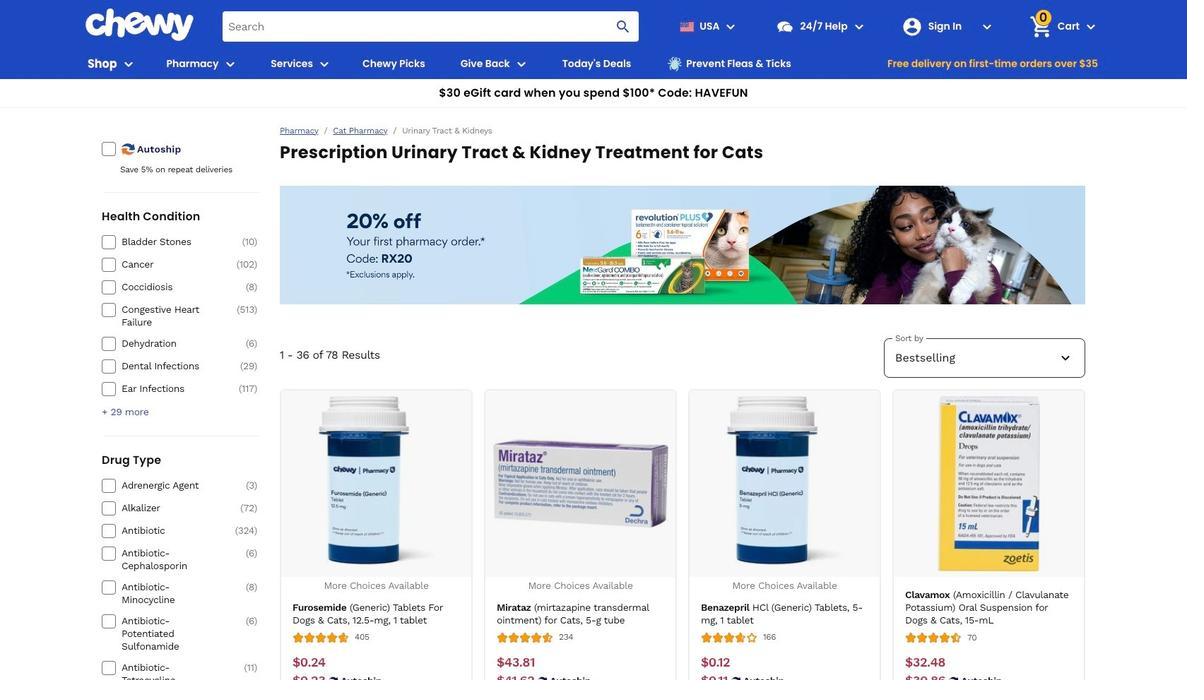Task type: describe. For each thing, give the bounding box(es) containing it.
Search text field
[[223, 11, 639, 42]]

site banner
[[0, 0, 1188, 108]]

1 menu image from the left
[[120, 55, 137, 72]]

pharmacy menu image
[[222, 55, 239, 72]]

account menu image
[[979, 18, 996, 35]]

change region menu image
[[723, 18, 740, 35]]

furosemide (generic) tablets for dogs & cats, 12.5-mg, 1 tablet image
[[289, 397, 464, 572]]

cart menu image
[[1083, 18, 1100, 35]]

benazepril hcl (generic) tablets, 5-mg, 1 tablet image
[[697, 397, 873, 572]]



Task type: locate. For each thing, give the bounding box(es) containing it.
chewy support image
[[777, 17, 795, 36]]

None text field
[[701, 655, 730, 671], [906, 655, 946, 671], [497, 673, 535, 681], [701, 673, 728, 681], [906, 674, 946, 681], [701, 655, 730, 671], [906, 655, 946, 671], [497, 673, 535, 681], [701, 673, 728, 681], [906, 674, 946, 681]]

mirataz (mirtazapine transdermal ointment) for cats, 5-g tube image
[[493, 397, 668, 572]]

0 horizontal spatial menu image
[[120, 55, 137, 72]]

chewy home image
[[85, 8, 194, 41]]

give back menu image
[[513, 55, 530, 72]]

clavamox (amoxicillin / clavulanate potassium) oral suspension for dogs & cats, 15-ml image
[[902, 397, 1077, 572]]

submit search image
[[615, 18, 632, 35]]

items image
[[1029, 14, 1054, 39]]

chewy pharmacy. we contact your vet and ship your pet's meds to you. get twenty percent off your first order. code: rx20 image
[[280, 186, 1086, 305]]

1 horizontal spatial menu image
[[316, 55, 333, 72]]

help menu image
[[851, 18, 868, 35]]

2 menu image from the left
[[316, 55, 333, 72]]

None text field
[[293, 655, 326, 671], [497, 655, 535, 671], [293, 673, 325, 681], [293, 655, 326, 671], [497, 655, 535, 671], [293, 673, 325, 681]]

menu image
[[120, 55, 137, 72], [316, 55, 333, 72]]

Product search field
[[223, 11, 639, 42]]



Task type: vqa. For each thing, say whether or not it's contained in the screenshot.
the 'Delete Search' icon
no



